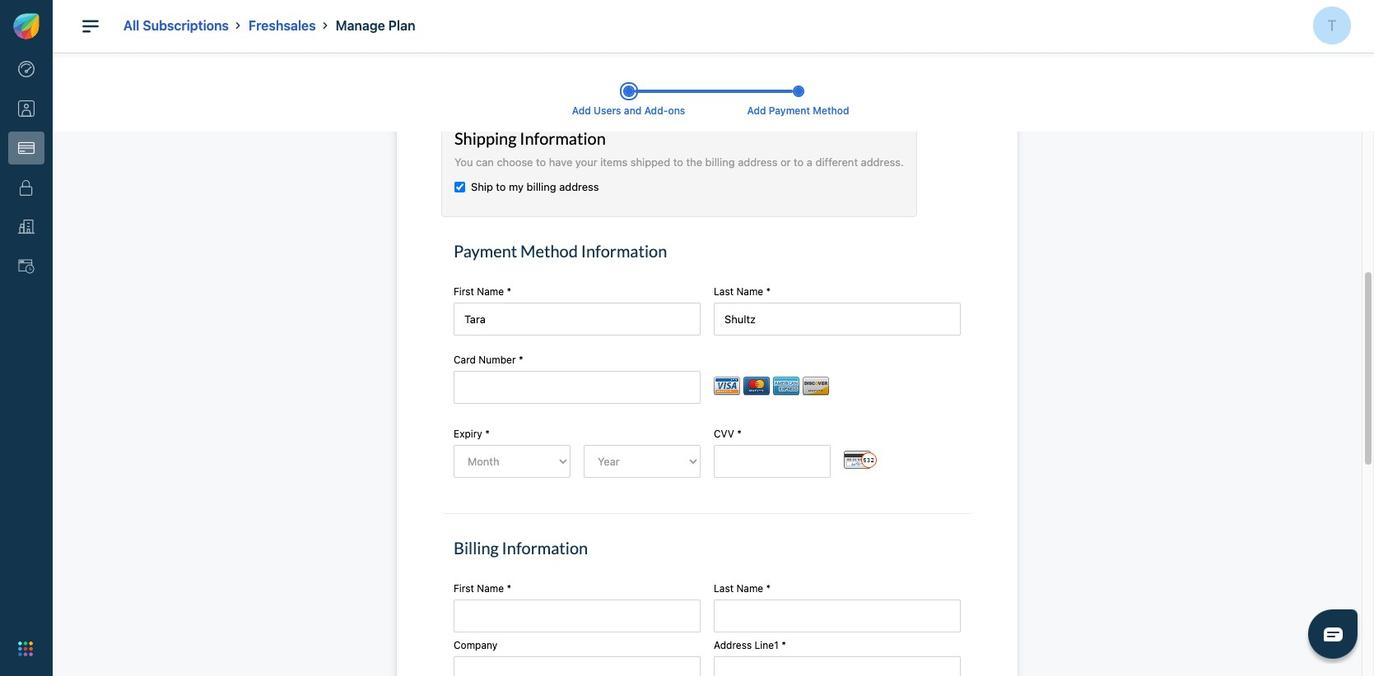 Task type: locate. For each thing, give the bounding box(es) containing it.
organization image
[[18, 219, 35, 236]]

security image
[[18, 180, 35, 196]]

add left users
[[572, 104, 591, 117]]

subscriptions
[[143, 18, 229, 33]]

manage
[[336, 18, 385, 33]]

add payment method
[[747, 104, 849, 117]]

freshsales
[[249, 18, 316, 33]]

and
[[624, 104, 642, 117]]

1 horizontal spatial add
[[747, 104, 766, 117]]

ons
[[668, 104, 685, 117]]

audit logs image
[[18, 259, 35, 275]]

neo admin center image
[[18, 61, 35, 78]]

0 horizontal spatial add
[[572, 104, 591, 117]]

add
[[572, 104, 591, 117], [747, 104, 766, 117]]

method
[[813, 104, 849, 117]]

1 add from the left
[[572, 104, 591, 117]]

add left payment
[[747, 104, 766, 117]]

2 add from the left
[[747, 104, 766, 117]]



Task type: vqa. For each thing, say whether or not it's contained in the screenshot.
Plan
yes



Task type: describe. For each thing, give the bounding box(es) containing it.
add-
[[644, 104, 668, 117]]

freshsales link
[[249, 18, 316, 33]]

add for add payment method
[[747, 104, 766, 117]]

freshworks icon image
[[13, 13, 40, 40]]

add users and add-ons
[[572, 104, 685, 117]]

users
[[594, 104, 621, 117]]

plan
[[388, 18, 415, 33]]

add for add users and add-ons
[[572, 104, 591, 117]]

all
[[123, 18, 139, 33]]

users image
[[18, 101, 35, 117]]

payment
[[769, 104, 810, 117]]

all subscriptions
[[123, 18, 229, 33]]

all subscriptions link
[[123, 18, 229, 33]]

my subscriptions image
[[18, 140, 35, 157]]

profile picture image
[[1313, 7, 1351, 44]]

manage plan
[[336, 18, 415, 33]]

freshworks switcher image
[[18, 642, 33, 657]]



